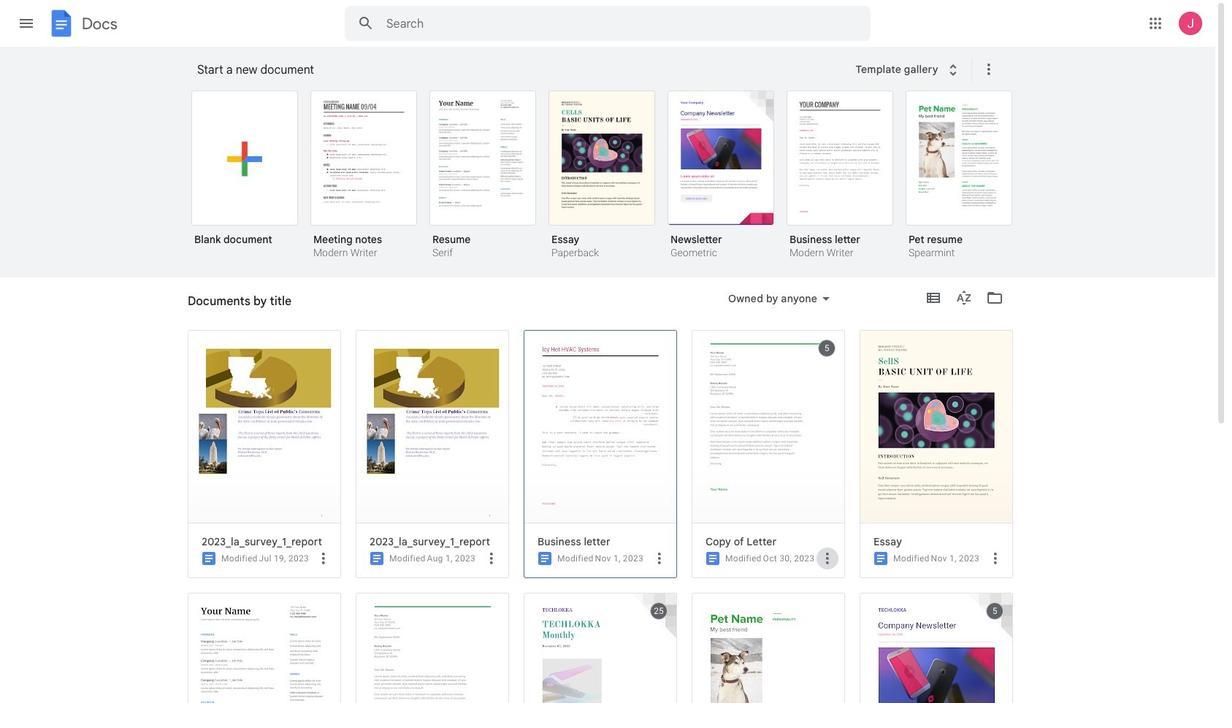 Task type: describe. For each thing, give the bounding box(es) containing it.
more actions. image
[[977, 61, 998, 78]]

0 vertical spatial heading
[[197, 47, 846, 94]]

Search bar text field
[[386, 17, 834, 31]]

last opened by me oct 30, 2023 element
[[763, 554, 815, 564]]

more actions. popup button. image for 2023_la_survey_1_report google docs 'element' for last opened by me aug 1, 2023 element
[[483, 550, 500, 567]]

2023_la_survey_1_report google docs element for last opened by me jul 19, 2023 element
[[202, 536, 335, 549]]

medium image for the 'essay google docs' element
[[872, 550, 890, 568]]

last opened by me aug 1, 2023 element
[[427, 554, 476, 564]]

last opened by me jul 19, 2023 element
[[259, 554, 309, 564]]

main menu image
[[18, 15, 35, 32]]

2023_la_survey_1_report google docs element for last opened by me aug 1, 2023 element
[[370, 536, 503, 549]]

medium image for 2023_la_survey_1_report google docs 'element' for last opened by me aug 1, 2023 element
[[368, 550, 386, 568]]

more actions. popup button. image for the 'essay google docs' element
[[987, 550, 1005, 567]]

1 vertical spatial heading
[[188, 278, 292, 324]]



Task type: locate. For each thing, give the bounding box(es) containing it.
0 horizontal spatial medium image
[[368, 550, 386, 568]]

1 horizontal spatial medium image
[[536, 550, 554, 568]]

2 medium image from the left
[[536, 550, 554, 568]]

1 horizontal spatial 2023_la_survey_1_report google docs element
[[370, 536, 503, 549]]

3 more actions. popup button. image from the left
[[651, 550, 668, 567]]

2 medium image from the left
[[704, 550, 722, 568]]

medium image
[[368, 550, 386, 568], [536, 550, 554, 568], [872, 550, 890, 568]]

2 more actions. popup button. image from the left
[[483, 550, 500, 567]]

1 last opened by me nov 1, 2023 element from the left
[[595, 554, 644, 564]]

last opened by me nov 1, 2023 element down the 'essay google docs' element
[[931, 554, 980, 564]]

0 horizontal spatial last opened by me nov 1, 2023 element
[[595, 554, 644, 564]]

search image
[[351, 9, 381, 38]]

copy of letter google docs element
[[706, 536, 839, 549]]

2023_la_survey_1_report google docs element up last opened by me jul 19, 2023 element
[[202, 536, 335, 549]]

business letter google docs element
[[538, 536, 671, 549]]

1 2023_la_survey_1_report google docs element from the left
[[202, 536, 335, 549]]

list view image
[[925, 289, 942, 307]]

medium image for 2023_la_survey_1_report google docs 'element' related to last opened by me jul 19, 2023 element
[[200, 550, 218, 568]]

1 medium image from the left
[[200, 550, 218, 568]]

more actions. popup button. image right last opened by me aug 1, 2023 element
[[483, 550, 500, 567]]

1 horizontal spatial medium image
[[704, 550, 722, 568]]

last opened by me nov 1, 2023 element down business letter google docs element
[[595, 554, 644, 564]]

essay google docs element
[[874, 536, 1007, 549]]

option
[[191, 91, 298, 256], [310, 91, 417, 261], [430, 91, 536, 261], [549, 91, 655, 261], [668, 91, 774, 261], [787, 91, 893, 261], [906, 91, 1013, 261], [188, 330, 341, 579], [356, 330, 509, 579], [524, 330, 677, 579], [692, 330, 845, 579], [860, 330, 1013, 579]]

medium image for business letter google docs element
[[536, 550, 554, 568]]

last opened by me nov 1, 2023 element
[[595, 554, 644, 564], [931, 554, 980, 564]]

more actions. popup button. image for 2023_la_survey_1_report google docs 'element' related to last opened by me jul 19, 2023 element
[[315, 550, 332, 567]]

0 horizontal spatial 2023_la_survey_1_report google docs element
[[202, 536, 335, 549]]

3 medium image from the left
[[872, 550, 890, 568]]

2 horizontal spatial medium image
[[872, 550, 890, 568]]

0 vertical spatial list box
[[191, 88, 1032, 278]]

2 2023_la_survey_1_report google docs element from the left
[[370, 536, 503, 549]]

2023_la_survey_1_report google docs element
[[202, 536, 335, 549], [370, 536, 503, 549]]

1 vertical spatial list box
[[188, 330, 1028, 704]]

4 more actions. popup button. image from the left
[[987, 550, 1005, 567]]

template gallery image
[[944, 61, 962, 79]]

more actions. popup button. image for business letter google docs element
[[651, 550, 668, 567]]

1 medium image from the left
[[368, 550, 386, 568]]

more actions. popup button. image down the 'essay google docs' element
[[987, 550, 1005, 567]]

1 more actions. popup button. image from the left
[[315, 550, 332, 567]]

1 horizontal spatial last opened by me nov 1, 2023 element
[[931, 554, 980, 564]]

more actions. popup button. image
[[315, 550, 332, 567], [483, 550, 500, 567], [651, 550, 668, 567], [987, 550, 1005, 567]]

list box
[[191, 88, 1032, 278], [188, 330, 1028, 704]]

None search field
[[345, 6, 871, 41]]

heading
[[197, 47, 846, 94], [188, 278, 292, 324]]

2 last opened by me nov 1, 2023 element from the left
[[931, 554, 980, 564]]

medium image
[[200, 550, 218, 568], [704, 550, 722, 568]]

last opened by me nov 1, 2023 element for more actions. popup button. image associated with the 'essay google docs' element
[[931, 554, 980, 564]]

more actions. popup button. image right last opened by me jul 19, 2023 element
[[315, 550, 332, 567]]

medium image for copy of letter google docs element in the right of the page
[[704, 550, 722, 568]]

more actions. popup button. image down business letter google docs element
[[651, 550, 668, 567]]

0 horizontal spatial medium image
[[200, 550, 218, 568]]

last opened by me nov 1, 2023 element for more actions. popup button. image associated with business letter google docs element
[[595, 554, 644, 564]]

2023_la_survey_1_report google docs element up last opened by me aug 1, 2023 element
[[370, 536, 503, 549]]



Task type: vqa. For each thing, say whether or not it's contained in the screenshot.
first Last opened by me Nov 1, 2023 element
yes



